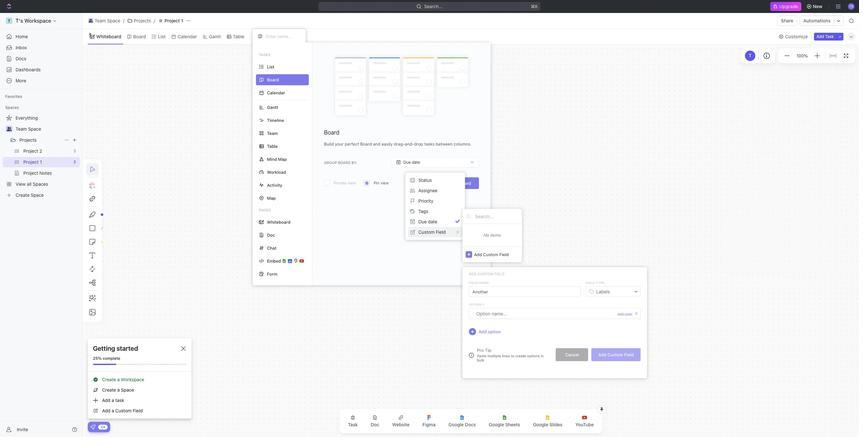 Task type: vqa. For each thing, say whether or not it's contained in the screenshot.
Space, , element within tree
no



Task type: describe. For each thing, give the bounding box(es) containing it.
embed
[[267, 258, 281, 264]]

option 1
[[469, 303, 485, 307]]

to
[[511, 354, 515, 358]]

100%
[[797, 53, 809, 58]]

google for google sheets
[[489, 422, 505, 428]]

board
[[338, 160, 351, 165]]

add custom field button
[[463, 247, 523, 262]]

youtube
[[576, 422, 594, 428]]

getting
[[93, 345, 115, 352]]

project 1 link
[[157, 17, 185, 25]]

tags button
[[408, 206, 463, 217]]

dashboards link
[[3, 65, 80, 75]]

a for task
[[112, 398, 114, 403]]

create for create a space
[[102, 387, 116, 393]]

timeline
[[267, 118, 284, 123]]

1 horizontal spatial team space link
[[87, 17, 122, 25]]

Search... text field
[[476, 212, 519, 221]]

1 horizontal spatial team
[[95, 18, 106, 23]]

name
[[480, 281, 489, 285]]

1 vertical spatial add custom field
[[469, 272, 505, 276]]

mind
[[267, 157, 277, 162]]

0 vertical spatial doc
[[267, 232, 275, 238]]

upgrade link
[[771, 2, 802, 11]]

mind map
[[267, 157, 287, 162]]

onboarding checklist button image
[[91, 425, 96, 430]]

list link
[[157, 32, 166, 41]]

task
[[115, 398, 124, 403]]

add color button
[[618, 312, 633, 316]]

create a workspace
[[102, 377, 144, 382]]

1 vertical spatial table
[[267, 144, 278, 149]]

table link
[[232, 32, 245, 41]]

google for google docs
[[449, 422, 464, 428]]

1 horizontal spatial space
[[107, 18, 120, 23]]

labels button
[[587, 286, 641, 297]]

status button
[[408, 175, 463, 186]]

sidebar navigation
[[0, 13, 83, 437]]

google sheets
[[489, 422, 521, 428]]

google slides button
[[528, 411, 568, 431]]

2 / from the left
[[154, 18, 155, 23]]

⌘k
[[531, 4, 539, 9]]

paste
[[478, 354, 487, 358]]

projects inside sidebar navigation
[[19, 137, 37, 143]]

a for space
[[117, 387, 120, 393]]

0 vertical spatial projects link
[[126, 17, 153, 25]]

website button
[[387, 411, 415, 431]]

workload
[[267, 169, 286, 175]]

doc inside button
[[371, 422, 380, 428]]

home link
[[3, 31, 80, 42]]

inbox
[[16, 45, 27, 50]]

automations button
[[801, 16, 835, 26]]

1 horizontal spatial calendar
[[267, 90, 285, 95]]

by:
[[352, 160, 358, 165]]

slides
[[550, 422, 563, 428]]

getting started
[[93, 345, 138, 352]]

docs inside 'link'
[[16, 56, 26, 61]]

custom field button
[[408, 227, 463, 237]]

Enter name... field
[[266, 33, 301, 39]]

close image
[[181, 346, 186, 351]]

gantt link
[[208, 32, 221, 41]]

option
[[488, 329, 501, 334]]

user group image inside team space link
[[89, 19, 93, 22]]

0 horizontal spatial team space link
[[16, 124, 79, 134]]

youtube button
[[571, 411, 600, 431]]

project 1
[[165, 18, 183, 23]]

due date button
[[392, 157, 479, 168]]

add custom field inside dropdown button
[[475, 252, 509, 257]]

create a space
[[102, 387, 134, 393]]

items
[[491, 233, 501, 238]]

add custom field inside button
[[599, 352, 635, 357]]

add inside dropdown button
[[475, 252, 482, 257]]

custom inside button
[[608, 352, 624, 357]]

field inside "dropdown button"
[[436, 229, 446, 235]]

home
[[16, 34, 28, 39]]

1 / from the left
[[123, 18, 125, 23]]

1 vertical spatial projects link
[[19, 135, 62, 145]]

bulk
[[478, 358, 485, 362]]

0 vertical spatial map
[[278, 157, 287, 162]]

field type
[[586, 281, 605, 285]]

1/4
[[101, 425, 105, 429]]

due for due date dropdown button
[[404, 160, 411, 165]]

figma
[[423, 422, 436, 428]]

group
[[324, 160, 337, 165]]

2 horizontal spatial space
[[121, 387, 134, 393]]

new button
[[805, 1, 827, 12]]

in
[[541, 354, 544, 358]]

team space inside sidebar navigation
[[16, 126, 41, 132]]

assignee
[[419, 188, 438, 193]]

group board by:
[[324, 160, 358, 165]]

list inside "link"
[[158, 34, 166, 39]]

spaces
[[5, 105, 19, 110]]

share
[[782, 18, 794, 23]]

add option
[[479, 329, 501, 334]]

website
[[393, 422, 410, 428]]

board inside board 'link'
[[133, 34, 146, 39]]

form
[[267, 271, 278, 277]]

google docs
[[449, 422, 476, 428]]

customize
[[786, 34, 809, 39]]

space inside sidebar navigation
[[28, 126, 41, 132]]

due date button
[[408, 217, 463, 227]]

25%
[[93, 356, 102, 361]]

view
[[261, 34, 272, 39]]

color
[[625, 312, 633, 316]]

100% button
[[796, 52, 810, 60]]

sheets
[[506, 422, 521, 428]]

a for custom
[[112, 408, 114, 414]]

pro tip paste multiple lines to create options in bulk
[[478, 348, 544, 362]]

automations
[[804, 18, 831, 23]]

onboarding checklist button element
[[91, 425, 96, 430]]

no
[[484, 233, 490, 238]]

i
[[472, 353, 472, 358]]

google slides
[[534, 422, 563, 428]]

customize button
[[778, 32, 811, 41]]

docs link
[[3, 54, 80, 64]]

workspace
[[121, 377, 144, 382]]

0 vertical spatial whiteboard
[[96, 34, 121, 39]]

task inside add task button
[[826, 34, 835, 39]]



Task type: locate. For each thing, give the bounding box(es) containing it.
doc right task button
[[371, 422, 380, 428]]

started
[[117, 345, 138, 352]]

0 vertical spatial 1
[[181, 18, 183, 23]]

search...
[[425, 4, 443, 9]]

1 vertical spatial due
[[419, 219, 427, 224]]

calendar
[[178, 34, 197, 39], [267, 90, 285, 95]]

0 horizontal spatial calendar
[[178, 34, 197, 39]]

task
[[826, 34, 835, 39], [348, 422, 358, 428]]

0 horizontal spatial team
[[16, 126, 27, 132]]

team inside sidebar navigation
[[16, 126, 27, 132]]

2 horizontal spatial board
[[460, 181, 472, 186]]

whiteboard
[[96, 34, 121, 39], [267, 219, 291, 225]]

1 vertical spatial space
[[28, 126, 41, 132]]

team down timeline
[[267, 131, 278, 136]]

1 vertical spatial 1
[[483, 303, 485, 307]]

complete
[[103, 356, 120, 361]]

team space
[[95, 18, 120, 23], [16, 126, 41, 132]]

0 vertical spatial add custom field
[[475, 252, 509, 257]]

tree inside sidebar navigation
[[3, 113, 80, 200]]

1 for option 1
[[483, 303, 485, 307]]

create
[[516, 354, 527, 358]]

date up the "custom field"
[[428, 219, 438, 224]]

favorites
[[5, 94, 22, 99]]

tree containing team space
[[3, 113, 80, 200]]

0 vertical spatial due date
[[404, 160, 420, 165]]

1 vertical spatial calendar
[[267, 90, 285, 95]]

1 vertical spatial projects
[[19, 137, 37, 143]]

0 vertical spatial task
[[826, 34, 835, 39]]

0 vertical spatial due
[[404, 160, 411, 165]]

1 vertical spatial create
[[102, 387, 116, 393]]

0 horizontal spatial date
[[412, 160, 420, 165]]

add task button
[[815, 33, 837, 40]]

google
[[449, 422, 464, 428], [489, 422, 505, 428], [534, 422, 549, 428]]

0 vertical spatial create
[[102, 377, 116, 382]]

team space link
[[87, 17, 122, 25], [16, 124, 79, 134]]

figma button
[[418, 411, 441, 431]]

a left task
[[112, 398, 114, 403]]

labels
[[597, 289, 611, 294]]

map right mind
[[278, 157, 287, 162]]

0 vertical spatial projects
[[134, 18, 151, 23]]

1 for project 1
[[181, 18, 183, 23]]

0 vertical spatial team space link
[[87, 17, 122, 25]]

0 horizontal spatial 1
[[181, 18, 183, 23]]

0 horizontal spatial gantt
[[209, 34, 221, 39]]

type
[[596, 281, 605, 285]]

0 horizontal spatial user group image
[[7, 127, 12, 131]]

1 horizontal spatial due
[[419, 219, 427, 224]]

0 horizontal spatial doc
[[267, 232, 275, 238]]

0 vertical spatial board
[[133, 34, 146, 39]]

due inside dropdown button
[[404, 160, 411, 165]]

view button
[[253, 29, 274, 44]]

1 vertical spatial task
[[348, 422, 358, 428]]

0 horizontal spatial due
[[404, 160, 411, 165]]

calendar up timeline
[[267, 90, 285, 95]]

a up create a space
[[117, 377, 120, 382]]

create
[[102, 377, 116, 382], [102, 387, 116, 393]]

0 horizontal spatial team space
[[16, 126, 41, 132]]

google for google slides
[[534, 422, 549, 428]]

add
[[818, 34, 825, 39], [451, 181, 459, 186], [475, 252, 482, 257], [469, 272, 477, 276], [618, 312, 624, 316], [479, 329, 487, 334], [599, 352, 607, 357], [102, 398, 111, 403], [102, 408, 111, 414]]

status
[[419, 177, 432, 183]]

0 horizontal spatial task
[[348, 422, 358, 428]]

whiteboard up chat
[[267, 219, 291, 225]]

a for workspace
[[117, 377, 120, 382]]

1 horizontal spatial map
[[278, 157, 287, 162]]

view button
[[253, 32, 274, 41]]

1 horizontal spatial 1
[[483, 303, 485, 307]]

1 vertical spatial user group image
[[7, 127, 12, 131]]

a up task
[[117, 387, 120, 393]]

0 vertical spatial date
[[412, 160, 420, 165]]

0 horizontal spatial docs
[[16, 56, 26, 61]]

no items
[[484, 233, 501, 238]]

1 vertical spatial map
[[267, 195, 276, 201]]

task left doc button
[[348, 422, 358, 428]]

option
[[469, 303, 482, 307]]

custom
[[419, 229, 435, 235], [484, 252, 499, 257], [478, 272, 494, 276], [608, 352, 624, 357], [115, 408, 132, 414]]

due date
[[404, 160, 420, 165], [419, 219, 438, 224]]

1 right the 'option'
[[483, 303, 485, 307]]

task inside task button
[[348, 422, 358, 428]]

1 horizontal spatial list
[[267, 64, 275, 69]]

doc button
[[366, 411, 385, 431]]

cancel
[[566, 352, 580, 357]]

due inside button
[[419, 219, 427, 224]]

Enter name... text field
[[469, 286, 581, 297]]

google inside google slides "button"
[[534, 422, 549, 428]]

list down project 1 link
[[158, 34, 166, 39]]

0 vertical spatial docs
[[16, 56, 26, 61]]

a down add a task
[[112, 408, 114, 414]]

Option name... text field
[[477, 309, 615, 319]]

3 google from the left
[[534, 422, 549, 428]]

user group image
[[89, 19, 93, 22], [7, 127, 12, 131]]

date
[[412, 160, 420, 165], [428, 219, 438, 224]]

user group image inside tree
[[7, 127, 12, 131]]

activity
[[267, 182, 283, 188]]

tip
[[485, 348, 492, 353]]

1 right project
[[181, 18, 183, 23]]

google sheets button
[[484, 411, 526, 431]]

team up whiteboard link
[[95, 18, 106, 23]]

2 vertical spatial board
[[460, 181, 472, 186]]

1 horizontal spatial date
[[428, 219, 438, 224]]

tree
[[3, 113, 80, 200]]

0 horizontal spatial board
[[133, 34, 146, 39]]

due date up the "custom field"
[[419, 219, 438, 224]]

google inside google sheets button
[[489, 422, 505, 428]]

lines
[[503, 354, 510, 358]]

custom inside dropdown button
[[484, 252, 499, 257]]

field inside dropdown button
[[500, 252, 509, 257]]

1 vertical spatial team space link
[[16, 124, 79, 134]]

1 horizontal spatial doc
[[371, 422, 380, 428]]

0 horizontal spatial /
[[123, 18, 125, 23]]

whiteboard left board 'link'
[[96, 34, 121, 39]]

1 vertical spatial doc
[[371, 422, 380, 428]]

date inside button
[[428, 219, 438, 224]]

1 vertical spatial list
[[267, 64, 275, 69]]

1 horizontal spatial gantt
[[267, 105, 278, 110]]

team down spaces
[[16, 126, 27, 132]]

doc up chat
[[267, 232, 275, 238]]

date for due date dropdown button
[[412, 160, 420, 165]]

map down activity
[[267, 195, 276, 201]]

pro
[[478, 348, 484, 353]]

tags
[[419, 209, 429, 214]]

space
[[107, 18, 120, 23], [28, 126, 41, 132], [121, 387, 134, 393]]

list down "view"
[[267, 64, 275, 69]]

multiple
[[488, 354, 502, 358]]

date inside dropdown button
[[412, 160, 420, 165]]

task button
[[343, 411, 363, 431]]

dashboards
[[16, 67, 41, 72]]

table right gantt link
[[233, 34, 245, 39]]

0 horizontal spatial list
[[158, 34, 166, 39]]

1 vertical spatial due date
[[419, 219, 438, 224]]

board link
[[132, 32, 146, 41]]

team space down spaces
[[16, 126, 41, 132]]

docs inside button
[[465, 422, 476, 428]]

2 horizontal spatial team
[[267, 131, 278, 136]]

0 vertical spatial table
[[233, 34, 245, 39]]

2 horizontal spatial google
[[534, 422, 549, 428]]

field inside button
[[625, 352, 635, 357]]

1 horizontal spatial google
[[489, 422, 505, 428]]

date for due date button
[[428, 219, 438, 224]]

due date inside button
[[419, 219, 438, 224]]

2 create from the top
[[102, 387, 116, 393]]

1 google from the left
[[449, 422, 464, 428]]

1 horizontal spatial whiteboard
[[267, 219, 291, 225]]

due date up status
[[404, 160, 420, 165]]

project
[[165, 18, 180, 23]]

task down automations button
[[826, 34, 835, 39]]

field name
[[469, 281, 489, 285]]

projects link
[[126, 17, 153, 25], [19, 135, 62, 145]]

chat
[[267, 245, 277, 251]]

1 vertical spatial board
[[324, 129, 340, 136]]

1 vertical spatial team space
[[16, 126, 41, 132]]

1 horizontal spatial team space
[[95, 18, 120, 23]]

1 horizontal spatial board
[[324, 129, 340, 136]]

0 vertical spatial gantt
[[209, 34, 221, 39]]

1 horizontal spatial docs
[[465, 422, 476, 428]]

google docs button
[[444, 411, 482, 431]]

0 horizontal spatial table
[[233, 34, 245, 39]]

add a custom field
[[102, 408, 143, 414]]

1 horizontal spatial table
[[267, 144, 278, 149]]

1 horizontal spatial task
[[826, 34, 835, 39]]

create up add a task
[[102, 387, 116, 393]]

0 horizontal spatial map
[[267, 195, 276, 201]]

due date inside dropdown button
[[404, 160, 420, 165]]

add task
[[818, 34, 835, 39]]

map
[[278, 157, 287, 162], [267, 195, 276, 201]]

2 vertical spatial space
[[121, 387, 134, 393]]

0 horizontal spatial projects link
[[19, 135, 62, 145]]

create up create a space
[[102, 377, 116, 382]]

inbox link
[[3, 42, 80, 53]]

0 horizontal spatial projects
[[19, 137, 37, 143]]

custom field
[[419, 229, 446, 235]]

team space up whiteboard link
[[95, 18, 120, 23]]

0 horizontal spatial google
[[449, 422, 464, 428]]

google inside google docs button
[[449, 422, 464, 428]]

list
[[158, 34, 166, 39], [267, 64, 275, 69]]

2 vertical spatial add custom field
[[599, 352, 635, 357]]

0 horizontal spatial space
[[28, 126, 41, 132]]

invite
[[17, 427, 28, 432]]

google right figma
[[449, 422, 464, 428]]

new
[[814, 4, 823, 9]]

0 vertical spatial space
[[107, 18, 120, 23]]

table up mind
[[267, 144, 278, 149]]

1 vertical spatial date
[[428, 219, 438, 224]]

due for due date button
[[419, 219, 427, 224]]

1 create from the top
[[102, 377, 116, 382]]

add custom field
[[475, 252, 509, 257], [469, 272, 505, 276], [599, 352, 635, 357]]

0 vertical spatial list
[[158, 34, 166, 39]]

create for create a workspace
[[102, 377, 116, 382]]

board
[[133, 34, 146, 39], [324, 129, 340, 136], [460, 181, 472, 186]]

google left slides
[[534, 422, 549, 428]]

2 google from the left
[[489, 422, 505, 428]]

1 horizontal spatial projects link
[[126, 17, 153, 25]]

favorites button
[[3, 93, 25, 101]]

1 horizontal spatial /
[[154, 18, 155, 23]]

1 vertical spatial gantt
[[267, 105, 278, 110]]

gantt up timeline
[[267, 105, 278, 110]]

t
[[750, 53, 752, 58]]

whiteboard link
[[95, 32, 121, 41]]

0 vertical spatial calendar
[[178, 34, 197, 39]]

options
[[528, 354, 540, 358]]

0 vertical spatial team space
[[95, 18, 120, 23]]

gantt left table link
[[209, 34, 221, 39]]

google left sheets
[[489, 422, 505, 428]]

gantt
[[209, 34, 221, 39], [267, 105, 278, 110]]

add custom field button
[[592, 348, 641, 361]]

due
[[404, 160, 411, 165], [419, 219, 427, 224]]

1
[[181, 18, 183, 23], [483, 303, 485, 307]]

0 horizontal spatial whiteboard
[[96, 34, 121, 39]]

calendar down project 1
[[178, 34, 197, 39]]

1 horizontal spatial projects
[[134, 18, 151, 23]]

date up status
[[412, 160, 420, 165]]

1 vertical spatial whiteboard
[[267, 219, 291, 225]]

due date for due date button
[[419, 219, 438, 224]]

add board
[[451, 181, 472, 186]]

custom inside "dropdown button"
[[419, 229, 435, 235]]

due date for due date dropdown button
[[404, 160, 420, 165]]

1 vertical spatial docs
[[465, 422, 476, 428]]

1 horizontal spatial user group image
[[89, 19, 93, 22]]

0 vertical spatial user group image
[[89, 19, 93, 22]]



